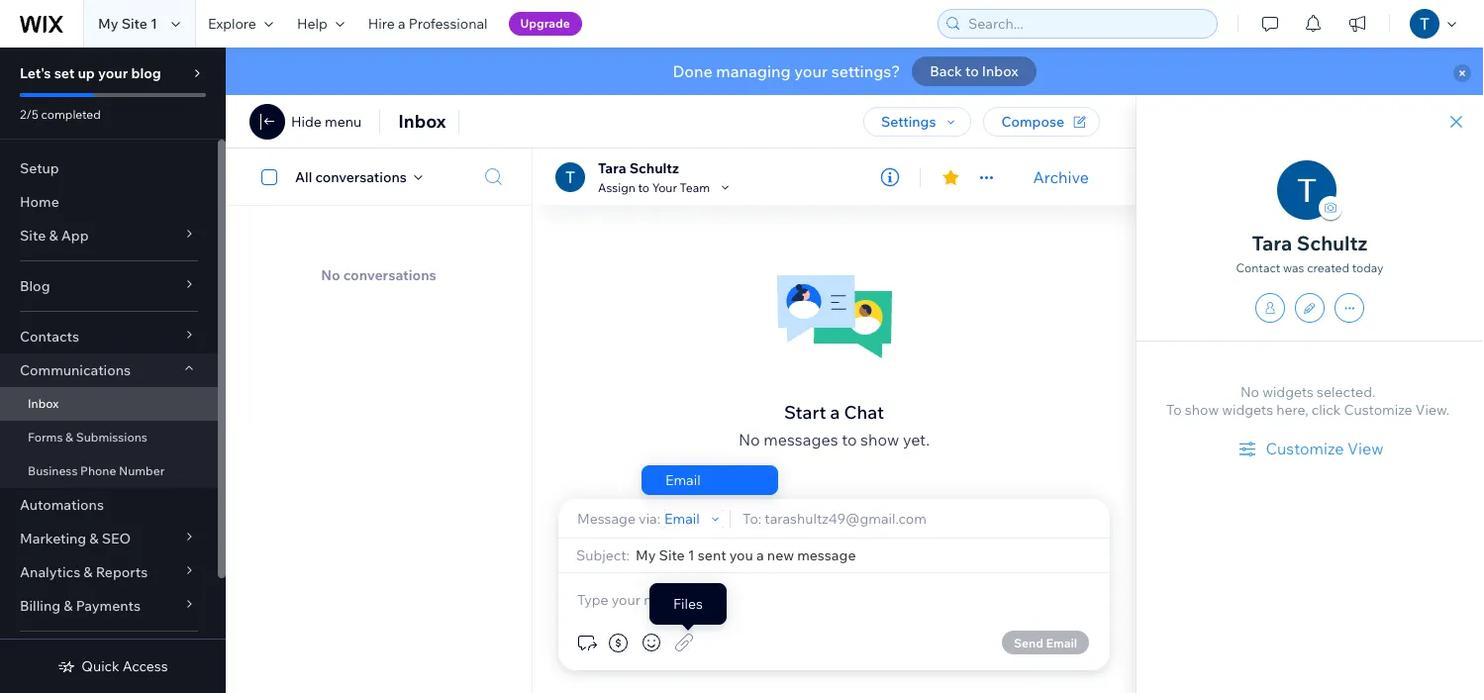 Task type: vqa. For each thing, say whether or not it's contained in the screenshot.
top "LOCAL"
no



Task type: locate. For each thing, give the bounding box(es) containing it.
sidebar element
[[0, 48, 226, 693]]

0 vertical spatial site
[[121, 15, 147, 33]]

0 vertical spatial a
[[398, 15, 406, 33]]

inbox link
[[0, 387, 218, 421]]

inbox right menu
[[398, 110, 446, 133]]

a inside 'link'
[[398, 15, 406, 33]]

1 horizontal spatial to
[[842, 430, 857, 450]]

emojis image
[[640, 631, 663, 655]]

hire a professional
[[368, 15, 488, 33]]

2 vertical spatial inbox
[[28, 396, 59, 411]]

1 horizontal spatial no
[[739, 430, 760, 450]]

email inside button
[[1046, 635, 1077, 650]]

business phone number link
[[0, 454, 218, 488]]

to inside back to inbox button
[[965, 62, 979, 80]]

& left the app
[[49, 227, 58, 245]]

conversations
[[315, 168, 407, 186], [343, 266, 437, 284]]

team
[[680, 180, 710, 195]]

back to inbox
[[930, 62, 1018, 80]]

0 vertical spatial inbox
[[982, 62, 1018, 80]]

1 horizontal spatial a
[[830, 401, 840, 424]]

yet.
[[903, 430, 930, 450]]

& for analytics
[[83, 563, 93, 581]]

my
[[98, 15, 118, 33]]

completed
[[41, 107, 101, 122]]

app
[[61, 227, 89, 245]]

your right up
[[98, 64, 128, 82]]

email
[[665, 471, 701, 489], [665, 509, 700, 527], [1046, 635, 1077, 650]]

to
[[965, 62, 979, 80], [638, 180, 650, 195], [842, 430, 857, 450]]

show right to
[[1185, 401, 1219, 419]]

hide
[[291, 113, 322, 131]]

tarashultz49@gmail.com
[[765, 509, 927, 527]]

menu
[[325, 113, 362, 131]]

communications button
[[0, 353, 218, 387]]

customize inside button
[[1266, 439, 1344, 458]]

site
[[121, 15, 147, 33], [20, 227, 46, 245]]

2 horizontal spatial to
[[965, 62, 979, 80]]

1 vertical spatial tara
[[1252, 231, 1292, 255]]

show down chat
[[861, 430, 899, 450]]

blog button
[[0, 269, 218, 303]]

0 horizontal spatial a
[[398, 15, 406, 33]]

2 vertical spatial no
[[739, 430, 760, 450]]

back to inbox button
[[912, 56, 1036, 86]]

show inside no widgets selected. to show widgets here, click customize view.
[[1185, 401, 1219, 419]]

help
[[297, 15, 328, 33]]

None checkbox
[[251, 165, 295, 189]]

schultz for tara schultz contact was created today
[[1297, 231, 1368, 255]]

today
[[1352, 260, 1384, 275]]

1 horizontal spatial show
[[1185, 401, 1219, 419]]

email right via:
[[665, 509, 700, 527]]

a right hire
[[398, 15, 406, 33]]

no conversations
[[321, 266, 437, 284]]

let's
[[20, 64, 51, 82]]

no
[[321, 266, 340, 284], [1241, 383, 1260, 401], [739, 430, 760, 450]]

blog
[[131, 64, 161, 82]]

0 horizontal spatial show
[[861, 430, 899, 450]]

0 horizontal spatial site
[[20, 227, 46, 245]]

selected.
[[1317, 383, 1376, 401]]

& for marketing
[[89, 530, 99, 548]]

2/5
[[20, 107, 39, 122]]

0 horizontal spatial to
[[638, 180, 650, 195]]

business phone number
[[28, 463, 165, 478]]

site down home
[[20, 227, 46, 245]]

customize
[[1344, 401, 1413, 419], [1266, 439, 1344, 458]]

settings
[[881, 113, 936, 131]]

0 vertical spatial show
[[1185, 401, 1219, 419]]

& inside "dropdown button"
[[49, 227, 58, 245]]

tara up contact
[[1252, 231, 1292, 255]]

1 vertical spatial conversations
[[343, 266, 437, 284]]

hide menu
[[291, 113, 362, 131]]

1 horizontal spatial your
[[794, 61, 828, 81]]

upgrade button
[[509, 12, 582, 36]]

1 vertical spatial no
[[1241, 383, 1260, 401]]

click
[[1312, 401, 1341, 419]]

no inside no widgets selected. to show widgets here, click customize view.
[[1241, 383, 1260, 401]]

hide menu button
[[250, 104, 362, 140], [291, 113, 362, 131]]

messages
[[764, 430, 838, 450]]

a left chat
[[830, 401, 840, 424]]

1 vertical spatial to
[[638, 180, 650, 195]]

schultz up assign to your team
[[629, 159, 679, 177]]

send
[[1014, 635, 1044, 650]]

customize up view
[[1344, 401, 1413, 419]]

business
[[28, 463, 78, 478]]

0 vertical spatial to
[[965, 62, 979, 80]]

0 horizontal spatial tara
[[598, 159, 626, 177]]

no inside start a chat no messages to show yet.
[[739, 430, 760, 450]]

analytics & reports
[[20, 563, 148, 581]]

start
[[784, 401, 826, 424]]

to inside start a chat no messages to show yet.
[[842, 430, 857, 450]]

your
[[794, 61, 828, 81], [98, 64, 128, 82]]

here,
[[1277, 401, 1309, 419]]

& left the 'reports'
[[83, 563, 93, 581]]

help button
[[285, 0, 356, 48]]

0 vertical spatial customize
[[1344, 401, 1413, 419]]

email right "send"
[[1046, 635, 1077, 650]]

files image
[[672, 631, 696, 655]]

tara schultz contact was created today
[[1236, 231, 1384, 275]]

done managing your settings? alert
[[226, 48, 1483, 95]]

tara for tara schultz
[[598, 159, 626, 177]]

customize down the here,
[[1266, 439, 1344, 458]]

to for tara schultz
[[638, 180, 650, 195]]

2 vertical spatial to
[[842, 430, 857, 450]]

0 vertical spatial tara
[[598, 159, 626, 177]]

1 horizontal spatial tara
[[1252, 231, 1292, 255]]

a for chat
[[830, 401, 840, 424]]

inbox up forms
[[28, 396, 59, 411]]

1 vertical spatial site
[[20, 227, 46, 245]]

your left settings?
[[794, 61, 828, 81]]

1 vertical spatial a
[[830, 401, 840, 424]]

phone
[[80, 463, 116, 478]]

a
[[398, 15, 406, 33], [830, 401, 840, 424]]

& right billing
[[64, 597, 73, 615]]

1 horizontal spatial schultz
[[1297, 231, 1368, 255]]

to inside assign to your team button
[[638, 180, 650, 195]]

Search... field
[[962, 10, 1211, 38]]

hire
[[368, 15, 395, 33]]

send email
[[1014, 635, 1077, 650]]

email button
[[665, 509, 724, 527]]

0 horizontal spatial your
[[98, 64, 128, 82]]

billing & payments
[[20, 597, 141, 615]]

files
[[673, 595, 703, 613]]

1 vertical spatial customize
[[1266, 439, 1344, 458]]

view.
[[1416, 401, 1450, 419]]

archive
[[1033, 167, 1089, 187]]

tara up assign
[[598, 159, 626, 177]]

& right forms
[[65, 430, 73, 445]]

settings button
[[863, 107, 972, 137]]

2 vertical spatial email
[[1046, 635, 1077, 650]]

created
[[1307, 260, 1350, 275]]

0 horizontal spatial no
[[321, 266, 340, 284]]

1 vertical spatial schultz
[[1297, 231, 1368, 255]]

schultz
[[629, 159, 679, 177], [1297, 231, 1368, 255]]

view
[[1348, 439, 1384, 458]]

saved replies image
[[574, 631, 598, 655]]

access
[[123, 657, 168, 675]]

was
[[1283, 260, 1305, 275]]

0 horizontal spatial schultz
[[629, 159, 679, 177]]

to down chat
[[842, 430, 857, 450]]

1 vertical spatial show
[[861, 430, 899, 450]]

inbox inside sidebar "element"
[[28, 396, 59, 411]]

1 vertical spatial email
[[665, 509, 700, 527]]

a inside start a chat no messages to show yet.
[[830, 401, 840, 424]]

tara inside the tara schultz contact was created today
[[1252, 231, 1292, 255]]

0 vertical spatial conversations
[[315, 168, 407, 186]]

2 horizontal spatial no
[[1241, 383, 1260, 401]]

email up email button at left bottom
[[665, 471, 701, 489]]

2 horizontal spatial inbox
[[982, 62, 1018, 80]]

& left seo
[[89, 530, 99, 548]]

to down tara schultz at the top of page
[[638, 180, 650, 195]]

a for professional
[[398, 15, 406, 33]]

0 vertical spatial no
[[321, 266, 340, 284]]

forms & submissions link
[[0, 421, 218, 454]]

0 vertical spatial schultz
[[629, 159, 679, 177]]

None field
[[636, 547, 1094, 564]]

no widgets selected. to show widgets here, click customize view.
[[1166, 383, 1450, 419]]

site left the 1
[[121, 15, 147, 33]]

schultz up created
[[1297, 231, 1368, 255]]

to right back at top
[[965, 62, 979, 80]]

0 horizontal spatial inbox
[[28, 396, 59, 411]]

blog
[[20, 277, 50, 295]]

1 vertical spatial inbox
[[398, 110, 446, 133]]

inbox right back at top
[[982, 62, 1018, 80]]

schultz inside the tara schultz contact was created today
[[1297, 231, 1368, 255]]

my site 1
[[98, 15, 157, 33]]

& for site
[[49, 227, 58, 245]]

to for done managing your settings?
[[965, 62, 979, 80]]



Task type: describe. For each thing, give the bounding box(es) containing it.
send email button
[[1002, 631, 1089, 655]]

inbox inside button
[[982, 62, 1018, 80]]

marketing & seo button
[[0, 522, 218, 555]]

done
[[673, 61, 713, 81]]

site & app
[[20, 227, 89, 245]]

no for conversations
[[321, 266, 340, 284]]

your inside "done managing your settings?" alert
[[794, 61, 828, 81]]

contacts button
[[0, 320, 218, 353]]

schultz for tara schultz
[[629, 159, 679, 177]]

to: tarashultz49@gmail.com
[[743, 509, 927, 527]]

to:
[[743, 509, 762, 527]]

via:
[[639, 509, 661, 527]]

customize inside no widgets selected. to show widgets here, click customize view.
[[1344, 401, 1413, 419]]

start a chat no messages to show yet.
[[739, 401, 930, 450]]

up
[[78, 64, 95, 82]]

all
[[295, 168, 312, 186]]

quick
[[82, 657, 119, 675]]

to
[[1166, 401, 1182, 419]]

managing
[[716, 61, 791, 81]]

customize view button
[[1236, 437, 1384, 460]]

widgets left selected.
[[1263, 383, 1314, 401]]

setup
[[20, 159, 59, 177]]

analytics & reports button
[[0, 555, 218, 589]]

automations
[[20, 496, 104, 514]]

payments
[[76, 597, 141, 615]]

compose button
[[984, 107, 1100, 137]]

customize view
[[1266, 439, 1384, 458]]

forms & submissions
[[28, 430, 147, 445]]

forms
[[28, 430, 63, 445]]

& for billing
[[64, 597, 73, 615]]

Type your message. Hit enter to submit. text field
[[574, 589, 1094, 611]]

set
[[54, 64, 75, 82]]

tara for tara schultz contact was created today
[[1252, 231, 1292, 255]]

submissions
[[76, 430, 147, 445]]

assign
[[598, 180, 636, 195]]

message
[[577, 509, 636, 527]]

marketing & seo
[[20, 530, 131, 548]]

conversations for all conversations
[[315, 168, 407, 186]]

0 vertical spatial email
[[665, 471, 701, 489]]

no for widgets
[[1241, 383, 1260, 401]]

tara schultz image
[[555, 162, 585, 192]]

1
[[151, 15, 157, 33]]

professional
[[409, 15, 488, 33]]

conversations for no conversations
[[343, 266, 437, 284]]

subject:
[[576, 547, 630, 564]]

site & app button
[[0, 219, 218, 252]]

upgrade
[[520, 16, 570, 31]]

2/5 completed
[[20, 107, 101, 122]]

1 horizontal spatial site
[[121, 15, 147, 33]]

compose
[[1002, 113, 1064, 131]]

show inside start a chat no messages to show yet.
[[861, 430, 899, 450]]

number
[[119, 463, 165, 478]]

home
[[20, 193, 59, 211]]

home link
[[0, 185, 218, 219]]

explore
[[208, 15, 256, 33]]

quick access
[[82, 657, 168, 675]]

seo
[[102, 530, 131, 548]]

all conversations
[[295, 168, 407, 186]]

automations link
[[0, 488, 218, 522]]

done managing your settings?
[[673, 61, 900, 81]]

billing
[[20, 597, 61, 615]]

setup link
[[0, 151, 218, 185]]

assign to your team button
[[598, 178, 734, 196]]

site inside the site & app "dropdown button"
[[20, 227, 46, 245]]

back
[[930, 62, 962, 80]]

your inside sidebar "element"
[[98, 64, 128, 82]]

hire a professional link
[[356, 0, 500, 48]]

let's set up your blog
[[20, 64, 161, 82]]

your
[[652, 180, 677, 195]]

billing & payments button
[[0, 589, 218, 623]]

chat
[[844, 401, 884, 424]]

widgets left the here,
[[1222, 401, 1273, 419]]

tara schultz
[[598, 159, 679, 177]]

tara schultz image
[[1277, 160, 1337, 220]]

assign to your team
[[598, 180, 710, 195]]

1 horizontal spatial inbox
[[398, 110, 446, 133]]

contact
[[1236, 260, 1281, 275]]

& for forms
[[65, 430, 73, 445]]

quick access button
[[58, 657, 168, 675]]

communications
[[20, 361, 131, 379]]

marketing
[[20, 530, 86, 548]]

settings?
[[831, 61, 900, 81]]

reports
[[96, 563, 148, 581]]



